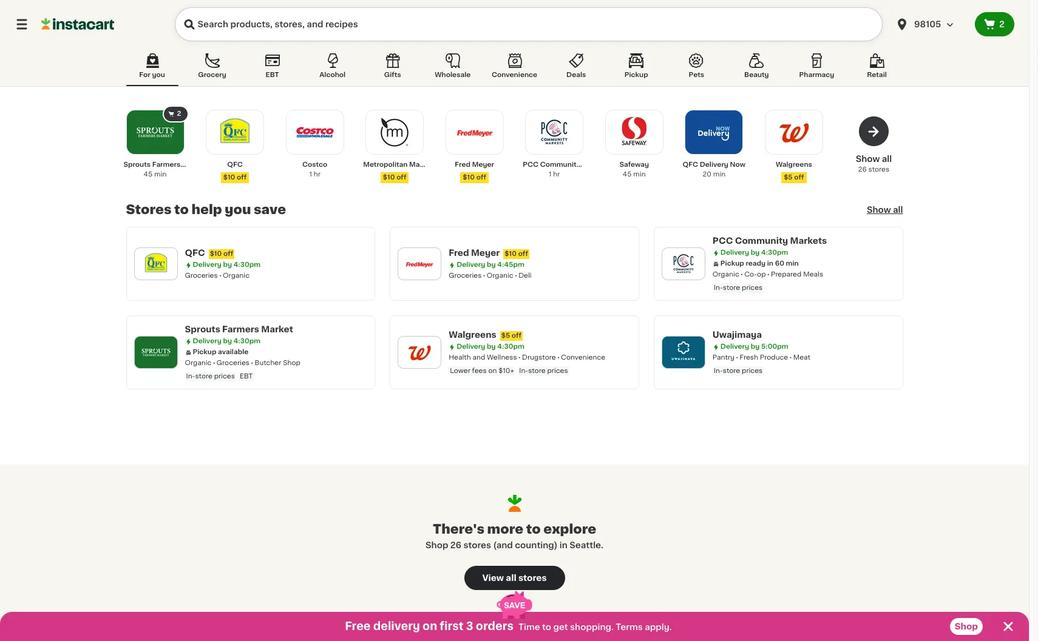 Task type: locate. For each thing, give the bounding box(es) containing it.
0 vertical spatial meyer
[[472, 161, 494, 168]]

1 vertical spatial pickup
[[720, 260, 744, 267]]

0 vertical spatial community
[[540, 161, 581, 168]]

1 vertical spatial all
[[893, 206, 903, 214]]

2 vertical spatial stores
[[518, 574, 547, 583]]

by
[[751, 249, 760, 256], [223, 262, 232, 268], [487, 262, 496, 268], [223, 338, 232, 345], [487, 344, 496, 350], [751, 344, 760, 350]]

by for pcc community markets logo
[[751, 249, 760, 256]]

0 vertical spatial 26
[[858, 166, 867, 173]]

45 inside sprouts farmers market 45 min
[[144, 171, 152, 178]]

fred up delivery by 4:45pm
[[449, 249, 469, 257]]

2 horizontal spatial market
[[409, 161, 433, 168]]

view all stores
[[482, 574, 547, 583]]

by up fresh
[[751, 344, 760, 350]]

by up available
[[223, 338, 232, 345]]

pcc for pcc community markets
[[713, 237, 733, 245]]

in-
[[714, 285, 723, 291], [519, 368, 528, 375], [714, 368, 723, 375], [186, 373, 195, 380]]

qfc down qfc image
[[227, 161, 243, 168]]

0 horizontal spatial hr
[[314, 171, 320, 178]]

delivery up the ready
[[720, 249, 749, 256]]

pickup up safeway image on the top
[[624, 72, 648, 78]]

1 vertical spatial sprouts
[[185, 325, 220, 334]]

2 horizontal spatial shop
[[955, 623, 978, 631]]

1 vertical spatial ebt
[[240, 373, 253, 380]]

qfc $10 off
[[223, 161, 247, 181], [185, 249, 233, 257]]

farmers for sprouts farmers market 45 min
[[152, 161, 180, 168]]

stores
[[868, 166, 889, 173], [463, 541, 491, 550], [518, 574, 547, 583]]

4:30pm for pickup ready in 60 min
[[761, 249, 788, 256]]

1 horizontal spatial all
[[882, 155, 892, 163]]

farmers down sprouts farmers market image
[[152, 161, 180, 168]]

pickup up in-store prices ebt
[[193, 349, 216, 356]]

1 horizontal spatial 26
[[858, 166, 867, 173]]

by up wellness
[[487, 344, 496, 350]]

0 horizontal spatial convenience
[[492, 72, 537, 78]]

qfc logo image
[[140, 248, 171, 280]]

1 vertical spatial 26
[[450, 541, 461, 550]]

show inside popup button
[[867, 206, 891, 214]]

in left 60
[[767, 260, 773, 267]]

1 horizontal spatial 2
[[999, 20, 1005, 29]]

markets inside "pcc community markets 1 hr"
[[582, 161, 610, 168]]

walgreens $5 off up and
[[449, 331, 522, 339]]

groceries for groceries organic
[[185, 273, 218, 279]]

2 45 from the left
[[623, 171, 632, 178]]

0 horizontal spatial farmers
[[152, 161, 180, 168]]

1 vertical spatial fred meyer $10 off
[[449, 249, 528, 257]]

in- down pickup available
[[186, 373, 195, 380]]

0 horizontal spatial stores
[[463, 541, 491, 550]]

on for fees
[[488, 368, 497, 375]]

1 horizontal spatial community
[[735, 237, 788, 245]]

2 horizontal spatial pickup
[[720, 260, 744, 267]]

0 vertical spatial farmers
[[152, 161, 180, 168]]

pantry
[[713, 354, 734, 361]]

1 vertical spatial farmers
[[222, 325, 259, 334]]

1 horizontal spatial stores
[[518, 574, 547, 583]]

1 horizontal spatial farmers
[[222, 325, 259, 334]]

hr down costco
[[314, 171, 320, 178]]

to left help
[[174, 203, 189, 216]]

sprouts up pickup available
[[185, 325, 220, 334]]

1 vertical spatial walgreens
[[449, 331, 496, 339]]

in- down the pickup ready in 60 min
[[714, 285, 723, 291]]

45 up stores
[[144, 171, 152, 178]]

1 down pcc community markets image
[[549, 171, 552, 178]]

ebt down 'organic groceries butcher shop'
[[240, 373, 253, 380]]

pickup left the ready
[[720, 260, 744, 267]]

$10 up 4:45pm at the top of page
[[505, 251, 517, 257]]

to up counting)
[[526, 523, 541, 536]]

0 vertical spatial 2
[[999, 20, 1005, 29]]

1 horizontal spatial convenience
[[561, 354, 605, 361]]

min inside qfc delivery now 20 min
[[713, 171, 725, 178]]

1 horizontal spatial sprouts
[[185, 325, 220, 334]]

1 vertical spatial show
[[867, 206, 891, 214]]

45 inside 'safeway 45 min'
[[623, 171, 632, 178]]

0 horizontal spatial on
[[423, 622, 437, 633]]

delivery by 4:30pm
[[720, 249, 788, 256], [193, 262, 260, 268], [193, 338, 260, 345], [457, 344, 524, 350]]

shop right the butcher
[[283, 360, 300, 367]]

min up "prepared"
[[786, 260, 799, 267]]

qfc inside qfc delivery now 20 min
[[683, 161, 698, 168]]

qfc delivery now image
[[693, 112, 735, 153]]

0 vertical spatial markets
[[582, 161, 610, 168]]

by for uwajimaya logo
[[751, 344, 760, 350]]

all inside show all 26 stores
[[882, 155, 892, 163]]

min
[[154, 171, 167, 178], [633, 171, 646, 178], [713, 171, 725, 178], [786, 260, 799, 267]]

organic
[[713, 271, 739, 278], [223, 273, 250, 279], [487, 273, 513, 279], [185, 360, 212, 367]]

farmers for sprouts farmers market
[[222, 325, 259, 334]]

groceries down delivery by 4:45pm
[[449, 273, 482, 279]]

pcc community markets 1 hr
[[523, 161, 610, 178]]

$10 up stores to help you save
[[223, 174, 235, 181]]

1 horizontal spatial on
[[488, 368, 497, 375]]

for you
[[139, 72, 165, 78]]

you right for on the top of page
[[152, 72, 165, 78]]

delivery for qfc logo on the left of the page
[[193, 262, 221, 268]]

for
[[139, 72, 150, 78]]

delivery up groceries organic
[[193, 262, 221, 268]]

0 vertical spatial all
[[882, 155, 892, 163]]

store
[[723, 285, 740, 291], [528, 368, 545, 375], [723, 368, 740, 375], [195, 373, 212, 380]]

1 1 from the left
[[309, 171, 312, 178]]

walgreens up and
[[449, 331, 496, 339]]

4:30pm for organic
[[233, 262, 260, 268]]

0 horizontal spatial markets
[[582, 161, 610, 168]]

markets left safeway
[[582, 161, 610, 168]]

98105
[[914, 20, 941, 29]]

1 horizontal spatial qfc
[[227, 161, 243, 168]]

1 vertical spatial $5
[[501, 333, 510, 339]]

costco
[[302, 161, 327, 168]]

1 vertical spatial in-store prices
[[714, 368, 763, 375]]

45 down safeway
[[623, 171, 632, 178]]

show inside show all 26 stores
[[856, 155, 880, 163]]

off inside metropolitan market $10 off
[[396, 174, 406, 181]]

store down the pickup ready in 60 min
[[723, 285, 740, 291]]

1 vertical spatial stores
[[463, 541, 491, 550]]

0 vertical spatial convenience
[[492, 72, 537, 78]]

stores
[[126, 203, 171, 216]]

0 horizontal spatial 1
[[309, 171, 312, 178]]

min down safeway
[[633, 171, 646, 178]]

2 horizontal spatial qfc
[[683, 161, 698, 168]]

0 horizontal spatial 2
[[177, 110, 181, 117]]

all
[[882, 155, 892, 163], [893, 206, 903, 214], [506, 574, 516, 583]]

community up the pickup ready in 60 min
[[735, 237, 788, 245]]

0 vertical spatial shop
[[283, 360, 300, 367]]

min inside sprouts farmers market 45 min
[[154, 171, 167, 178]]

0 horizontal spatial ebt
[[240, 373, 253, 380]]

off up 4:45pm at the top of page
[[518, 251, 528, 257]]

market inside sprouts farmers market 45 min
[[182, 161, 206, 168]]

delivery up and
[[457, 344, 485, 350]]

walgreens down walgreens image
[[776, 161, 812, 168]]

you inside for you button
[[152, 72, 165, 78]]

1 vertical spatial markets
[[790, 237, 827, 245]]

community inside "pcc community markets 1 hr"
[[540, 161, 581, 168]]

in-store prices
[[714, 285, 763, 291], [714, 368, 763, 375]]

0 horizontal spatial sprouts
[[124, 161, 151, 168]]

show up show all popup button
[[856, 155, 880, 163]]

stores down there's
[[463, 541, 491, 550]]

1 vertical spatial to
[[526, 523, 541, 536]]

1
[[309, 171, 312, 178], [549, 171, 552, 178]]

0 horizontal spatial shop
[[283, 360, 300, 367]]

2 button
[[975, 12, 1014, 36]]

metropolitan market $10 off
[[363, 161, 433, 181]]

co-
[[744, 271, 757, 278]]

deals button
[[550, 51, 602, 86]]

free
[[345, 622, 371, 633]]

free delivery on first 3 orders time to get shopping. terms apply.
[[345, 622, 672, 633]]

stores inside there's more to explore shop 26 stores (and counting) in seattle.
[[463, 541, 491, 550]]

on left first
[[423, 622, 437, 633]]

shop down there's
[[426, 541, 448, 550]]

0 horizontal spatial pickup
[[193, 349, 216, 356]]

pickup for pcc community markets
[[720, 260, 744, 267]]

min right '20'
[[713, 171, 725, 178]]

pets button
[[670, 51, 723, 86]]

delivery
[[373, 622, 420, 633]]

delivery by 4:30pm up pickup available
[[193, 338, 260, 345]]

meyer inside the "fred meyer $10 off"
[[472, 161, 494, 168]]

groceries for groceries organic deli
[[449, 273, 482, 279]]

show
[[856, 155, 880, 163], [867, 206, 891, 214]]

in-store prices down co- at the right top of the page
[[714, 285, 763, 291]]

delivery by 4:30pm for pickup available
[[193, 338, 260, 345]]

close image
[[1001, 620, 1016, 634]]

$10 down the metropolitan
[[383, 174, 395, 181]]

all for show all 26 stores
[[882, 155, 892, 163]]

qfc down qfc delivery now 'image'
[[683, 161, 698, 168]]

by up groceries organic
[[223, 262, 232, 268]]

all inside popup button
[[893, 206, 903, 214]]

delivery by 4:30pm for pickup ready in 60 min
[[720, 249, 788, 256]]

1 horizontal spatial to
[[526, 523, 541, 536]]

sprouts inside sprouts farmers market 45 min
[[124, 161, 151, 168]]

organic left co- at the right top of the page
[[713, 271, 739, 278]]

0 vertical spatial in
[[767, 260, 773, 267]]

26
[[858, 166, 867, 173], [450, 541, 461, 550]]

0 horizontal spatial you
[[152, 72, 165, 78]]

shop button
[[950, 619, 983, 636]]

1 hr from the left
[[314, 171, 320, 178]]

market
[[182, 161, 206, 168], [409, 161, 433, 168], [261, 325, 293, 334]]

2 1 from the left
[[549, 171, 552, 178]]

delivery up '20'
[[700, 161, 728, 168]]

save image
[[497, 592, 532, 619]]

community for pcc community markets
[[735, 237, 788, 245]]

safeway image
[[614, 112, 655, 153]]

sprouts farmers market logo image
[[140, 337, 171, 368]]

community down pcc community markets image
[[540, 161, 581, 168]]

sprouts for sprouts farmers market 45 min
[[124, 161, 151, 168]]

2 inside "button"
[[999, 20, 1005, 29]]

1 horizontal spatial ebt
[[266, 72, 279, 78]]

pcc community markets
[[713, 237, 827, 245]]

1 vertical spatial walgreens $5 off
[[449, 331, 522, 339]]

shop inside there's more to explore shop 26 stores (and counting) in seattle.
[[426, 541, 448, 550]]

2 vertical spatial pickup
[[193, 349, 216, 356]]

fresh
[[740, 354, 758, 361]]

seattle.
[[570, 541, 603, 550]]

by for fred meyer logo
[[487, 262, 496, 268]]

meyer
[[472, 161, 494, 168], [471, 249, 500, 257]]

0 horizontal spatial 45
[[144, 171, 152, 178]]

$5
[[784, 174, 793, 181], [501, 333, 510, 339]]

4:30pm up 60
[[761, 249, 788, 256]]

qfc
[[227, 161, 243, 168], [683, 161, 698, 168], [185, 249, 205, 257]]

0 horizontal spatial pcc
[[523, 161, 538, 168]]

1 vertical spatial 2
[[177, 110, 181, 117]]

1 vertical spatial pcc
[[713, 237, 733, 245]]

1 horizontal spatial hr
[[553, 171, 560, 178]]

4:30pm for pickup available
[[233, 338, 260, 345]]

delivery by 4:30pm up groceries organic
[[193, 262, 260, 268]]

store down the 'drugstore'
[[528, 368, 545, 375]]

sprouts
[[124, 161, 151, 168], [185, 325, 220, 334]]

min for pickup
[[786, 260, 799, 267]]

uwajimaya logo image
[[668, 337, 699, 368]]

you right help
[[225, 203, 251, 216]]

delivery up pickup available
[[193, 338, 221, 345]]

0 vertical spatial sprouts
[[124, 161, 151, 168]]

market for sprouts farmers market 45 min
[[182, 161, 206, 168]]

delivery by 4:30pm up the ready
[[720, 249, 788, 256]]

meyer up delivery by 4:45pm
[[471, 249, 500, 257]]

to left get
[[542, 623, 551, 632]]

in-store prices down fresh
[[714, 368, 763, 375]]

1 vertical spatial shop
[[426, 541, 448, 550]]

pcc down pcc community markets image
[[523, 161, 538, 168]]

4:30pm up groceries organic
[[233, 262, 260, 268]]

2 vertical spatial all
[[506, 574, 516, 583]]

alcohol
[[319, 72, 345, 78]]

fred meyer $10 off
[[455, 161, 494, 181], [449, 249, 528, 257]]

safeway
[[619, 161, 649, 168]]

walgreens $5 off
[[776, 161, 812, 181], [449, 331, 522, 339]]

1 horizontal spatial market
[[261, 325, 293, 334]]

qfc image
[[214, 112, 256, 153]]

gifts button
[[366, 51, 419, 86]]

costco image
[[294, 112, 335, 153]]

fred meyer $10 off up delivery by 4:45pm
[[449, 249, 528, 257]]

markets for pcc community markets
[[790, 237, 827, 245]]

qfc $10 off up groceries organic
[[185, 249, 233, 257]]

min up stores
[[154, 171, 167, 178]]

stores up save image
[[518, 574, 547, 583]]

$10+
[[499, 368, 514, 375]]

1 vertical spatial fred
[[449, 249, 469, 257]]

instacart image
[[41, 17, 114, 32]]

1 horizontal spatial 45
[[623, 171, 632, 178]]

0 horizontal spatial all
[[506, 574, 516, 583]]

delivery
[[700, 161, 728, 168], [720, 249, 749, 256], [193, 262, 221, 268], [457, 262, 485, 268], [193, 338, 221, 345], [457, 344, 485, 350], [720, 344, 749, 350]]

gifts
[[384, 72, 401, 78]]

0 vertical spatial pickup
[[624, 72, 648, 78]]

0 horizontal spatial 26
[[450, 541, 461, 550]]

1 vertical spatial you
[[225, 203, 251, 216]]

hr
[[314, 171, 320, 178], [553, 171, 560, 178]]

meals
[[803, 271, 823, 278]]

$5 down walgreens image
[[784, 174, 793, 181]]

sprouts farmers market image
[[134, 112, 176, 153]]

1 45 from the left
[[144, 171, 152, 178]]

walgreens logo image
[[404, 337, 435, 368]]

1 vertical spatial in
[[560, 541, 567, 550]]

0 vertical spatial ebt
[[266, 72, 279, 78]]

market up stores to help you save
[[182, 161, 206, 168]]

prices
[[742, 285, 763, 291], [547, 368, 568, 375], [742, 368, 763, 375], [214, 373, 235, 380]]

show down show all 26 stores
[[867, 206, 891, 214]]

butcher
[[255, 360, 281, 367]]

groceries right qfc logo on the left of the page
[[185, 273, 218, 279]]

community
[[540, 161, 581, 168], [735, 237, 788, 245]]

walgreens image
[[773, 112, 815, 153]]

1 vertical spatial qfc $10 off
[[185, 249, 233, 257]]

convenience
[[492, 72, 537, 78], [561, 354, 605, 361]]

2 hr from the left
[[553, 171, 560, 178]]

0 horizontal spatial community
[[540, 161, 581, 168]]

market up the butcher
[[261, 325, 293, 334]]

0 vertical spatial stores
[[868, 166, 889, 173]]

1 horizontal spatial pcc
[[713, 237, 733, 245]]

organic down pickup available
[[185, 360, 212, 367]]

all inside button
[[506, 574, 516, 583]]

lower fees on $10+ in-store prices
[[450, 368, 568, 375]]

1 vertical spatial on
[[423, 622, 437, 633]]

1 horizontal spatial shop
[[426, 541, 448, 550]]

0 horizontal spatial to
[[174, 203, 189, 216]]

market right the metropolitan
[[409, 161, 433, 168]]

2 horizontal spatial to
[[542, 623, 551, 632]]

1 vertical spatial meyer
[[471, 249, 500, 257]]

delivery by 4:30pm up wellness
[[457, 344, 524, 350]]

delivery inside qfc delivery now 20 min
[[700, 161, 728, 168]]

by up the ready
[[751, 249, 760, 256]]

all for show all
[[893, 206, 903, 214]]

delivery by 4:30pm for drugstore
[[457, 344, 524, 350]]

0 vertical spatial you
[[152, 72, 165, 78]]

meyer down fred meyer image
[[472, 161, 494, 168]]

delivery by 4:45pm
[[457, 262, 524, 268]]

stores to help you save
[[126, 203, 286, 216]]

convenience down search field
[[492, 72, 537, 78]]

on inside stores to help you save 'tab panel'
[[488, 368, 497, 375]]

1 horizontal spatial you
[[225, 203, 251, 216]]

$10
[[223, 174, 235, 181], [383, 174, 395, 181], [463, 174, 475, 181], [210, 251, 222, 257], [505, 251, 517, 257]]

delivery down "uwajimaya" at the bottom of page
[[720, 344, 749, 350]]

qfc up groceries organic
[[185, 249, 205, 257]]

2 vertical spatial to
[[542, 623, 551, 632]]

on right fees
[[488, 368, 497, 375]]

0 horizontal spatial walgreens
[[449, 331, 496, 339]]

None search field
[[175, 7, 883, 41]]

market inside metropolitan market $10 off
[[409, 161, 433, 168]]

0 vertical spatial walgreens $5 off
[[776, 161, 812, 181]]

farmers up available
[[222, 325, 259, 334]]

in
[[767, 260, 773, 267], [560, 541, 567, 550]]

farmers
[[152, 161, 180, 168], [222, 325, 259, 334]]

farmers inside sprouts farmers market 45 min
[[152, 161, 180, 168]]

0 horizontal spatial market
[[182, 161, 206, 168]]

community for pcc community markets 1 hr
[[540, 161, 581, 168]]

ebt left alcohol
[[266, 72, 279, 78]]

3
[[466, 622, 473, 633]]

shop left the "close" image
[[955, 623, 978, 631]]

groceries organic deli
[[449, 273, 532, 279]]

off down walgreens image
[[794, 174, 804, 181]]

0 vertical spatial walgreens
[[776, 161, 812, 168]]

1 horizontal spatial markets
[[790, 237, 827, 245]]

0 horizontal spatial in
[[560, 541, 567, 550]]

1 down costco
[[309, 171, 312, 178]]

store down pickup available
[[195, 373, 212, 380]]

by up groceries organic deli
[[487, 262, 496, 268]]

stores up show all popup button
[[868, 166, 889, 173]]

ebt inside stores to help you save 'tab panel'
[[240, 373, 253, 380]]

pcc inside "pcc community markets 1 hr"
[[523, 161, 538, 168]]

Search field
[[175, 7, 883, 41]]

2 horizontal spatial stores
[[868, 166, 889, 173]]

show for show all 26 stores
[[856, 155, 880, 163]]

in down explore
[[560, 541, 567, 550]]

1 horizontal spatial 1
[[549, 171, 552, 178]]

1 horizontal spatial $5
[[784, 174, 793, 181]]



Task type: vqa. For each thing, say whether or not it's contained in the screenshot.
The Shop Recipe Ingredients From Any Site
no



Task type: describe. For each thing, give the bounding box(es) containing it.
1 inside costco 1 hr
[[309, 171, 312, 178]]

in-store prices ebt
[[186, 373, 253, 380]]

available
[[218, 349, 248, 356]]

4:45pm
[[497, 262, 524, 268]]

prices down the 'drugstore'
[[547, 368, 568, 375]]

shop inside stores to help you save 'tab panel'
[[283, 360, 300, 367]]

apply.
[[645, 623, 672, 632]]

groceries down available
[[217, 360, 250, 367]]

pcc community markets image
[[534, 112, 575, 153]]

metropolitan market image
[[374, 112, 415, 153]]

time
[[518, 623, 540, 632]]

orders
[[476, 622, 514, 633]]

0 vertical spatial qfc $10 off
[[223, 161, 247, 181]]

convenience button
[[487, 51, 542, 86]]

there's
[[433, 523, 484, 536]]

min for qfc
[[713, 171, 725, 178]]

delivery for fred meyer logo
[[457, 262, 485, 268]]

sprouts farmers market
[[185, 325, 293, 334]]

health and wellness drugstore convenience
[[449, 354, 605, 361]]

metropolitan
[[363, 161, 408, 168]]

5:00pm
[[761, 344, 788, 350]]

(and
[[493, 541, 513, 550]]

stores inside show all 26 stores
[[868, 166, 889, 173]]

sprouts farmers market 45 min
[[124, 161, 206, 178]]

view all stores button
[[464, 566, 565, 591]]

1 in-store prices from the top
[[714, 285, 763, 291]]

2 inside stores to help you save 'tab panel'
[[177, 110, 181, 117]]

20
[[703, 171, 711, 178]]

min for sprouts
[[154, 171, 167, 178]]

stores to help you save tab panel
[[120, 106, 909, 390]]

1 inside "pcc community markets 1 hr"
[[549, 171, 552, 178]]

on for delivery
[[423, 622, 437, 633]]

delivery for sprouts farmers market logo at the bottom of page
[[193, 338, 221, 345]]

in- down pantry
[[714, 368, 723, 375]]

convenience inside button
[[492, 72, 537, 78]]

more
[[487, 523, 523, 536]]

by for qfc logo on the left of the page
[[223, 262, 232, 268]]

delivery by 4:30pm for organic
[[193, 262, 260, 268]]

pets
[[689, 72, 704, 78]]

retail
[[867, 72, 887, 78]]

groceries organic
[[185, 273, 250, 279]]

show all 26 stores
[[856, 155, 892, 173]]

stores inside button
[[518, 574, 547, 583]]

fred meyer logo image
[[404, 248, 435, 280]]

organic up sprouts farmers market
[[223, 273, 250, 279]]

pantry fresh produce meat
[[713, 354, 810, 361]]

delivery for uwajimaya logo
[[720, 344, 749, 350]]

deals
[[566, 72, 586, 78]]

fees
[[472, 368, 487, 375]]

qfc for qfc
[[227, 161, 243, 168]]

by for walgreens logo
[[487, 344, 496, 350]]

fred inside the "fred meyer $10 off"
[[455, 161, 470, 168]]

$10 down fred meyer image
[[463, 174, 475, 181]]

and
[[473, 354, 485, 361]]

grocery button
[[186, 51, 238, 86]]

now
[[730, 161, 746, 168]]

health
[[449, 354, 471, 361]]

show all button
[[867, 204, 903, 216]]

terms
[[616, 623, 643, 632]]

wellness
[[487, 354, 517, 361]]

pcc community markets logo image
[[668, 248, 699, 280]]

markets for pcc community markets 1 hr
[[582, 161, 610, 168]]

prices down 'organic groceries butcher shop'
[[214, 373, 235, 380]]

store down pantry
[[723, 368, 740, 375]]

beauty
[[744, 72, 769, 78]]

produce
[[760, 354, 788, 361]]

uwajimaya
[[713, 331, 762, 339]]

view all stores link
[[464, 566, 565, 591]]

0 horizontal spatial $5
[[501, 333, 510, 339]]

grocery
[[198, 72, 226, 78]]

pickup button
[[610, 51, 662, 86]]

pickup available
[[193, 349, 248, 356]]

first
[[440, 622, 463, 633]]

counting)
[[515, 541, 558, 550]]

in- down health and wellness drugstore convenience
[[519, 368, 528, 375]]

ebt inside button
[[266, 72, 279, 78]]

prepared
[[771, 271, 801, 278]]

for you button
[[126, 51, 178, 86]]

help
[[192, 203, 222, 216]]

1 horizontal spatial walgreens
[[776, 161, 812, 168]]

retail button
[[851, 51, 903, 86]]

off down qfc image
[[237, 174, 247, 181]]

$10 inside metropolitan market $10 off
[[383, 174, 395, 181]]

in inside stores to help you save 'tab panel'
[[767, 260, 773, 267]]

pharmacy
[[799, 72, 834, 78]]

delivery for pcc community markets logo
[[720, 249, 749, 256]]

off up groceries organic
[[223, 251, 233, 257]]

convenience inside stores to help you save 'tab panel'
[[561, 354, 605, 361]]

$10 up groceries organic
[[210, 251, 222, 257]]

drugstore
[[522, 354, 556, 361]]

pickup for sprouts farmers market
[[193, 349, 216, 356]]

pharmacy button
[[791, 51, 843, 86]]

0 horizontal spatial qfc
[[185, 249, 205, 257]]

2 in-store prices from the top
[[714, 368, 763, 375]]

hr inside "pcc community markets 1 hr"
[[553, 171, 560, 178]]

show all
[[867, 206, 903, 214]]

get
[[553, 623, 568, 632]]

there's more to explore shop 26 stores (and counting) in seattle.
[[426, 523, 603, 550]]

pickup inside pickup button
[[624, 72, 648, 78]]

sprouts for sprouts farmers market
[[185, 325, 220, 334]]

26 inside show all 26 stores
[[858, 166, 867, 173]]

in inside there's more to explore shop 26 stores (and counting) in seattle.
[[560, 541, 567, 550]]

ready
[[746, 260, 765, 267]]

min inside 'safeway 45 min'
[[633, 171, 646, 178]]

deli
[[518, 273, 532, 279]]

market for sprouts farmers market
[[261, 325, 293, 334]]

organic down delivery by 4:45pm
[[487, 273, 513, 279]]

60
[[775, 260, 784, 267]]

98105 button
[[895, 7, 968, 41]]

explore
[[543, 523, 596, 536]]

meat
[[793, 354, 810, 361]]

shopping.
[[570, 623, 614, 632]]

1 horizontal spatial walgreens $5 off
[[776, 161, 812, 181]]

organic co-op prepared meals
[[713, 271, 823, 278]]

view
[[482, 574, 504, 583]]

delivery by 5:00pm
[[720, 344, 788, 350]]

hr inside costco 1 hr
[[314, 171, 320, 178]]

shop categories tab list
[[126, 51, 903, 86]]

costco 1 hr
[[302, 161, 327, 178]]

0 horizontal spatial walgreens $5 off
[[449, 331, 522, 339]]

fred meyer image
[[454, 112, 495, 153]]

alcohol button
[[306, 51, 359, 86]]

to inside 'tab panel'
[[174, 203, 189, 216]]

show for show all
[[867, 206, 891, 214]]

pickup ready in 60 min
[[720, 260, 799, 267]]

to inside there's more to explore shop 26 stores (and counting) in seattle.
[[526, 523, 541, 536]]

qfc delivery now 20 min
[[683, 161, 746, 178]]

by for sprouts farmers market logo at the bottom of page
[[223, 338, 232, 345]]

op
[[757, 271, 766, 278]]

98105 button
[[887, 7, 975, 41]]

wholesale
[[435, 72, 471, 78]]

0 vertical spatial $5
[[784, 174, 793, 181]]

you inside stores to help you save 'tab panel'
[[225, 203, 251, 216]]

wholesale button
[[427, 51, 479, 86]]

delivery for walgreens logo
[[457, 344, 485, 350]]

all for view all stores
[[506, 574, 516, 583]]

save
[[254, 203, 286, 216]]

lower
[[450, 368, 470, 375]]

safeway 45 min
[[619, 161, 649, 178]]

prices down co- at the right top of the page
[[742, 285, 763, 291]]

qfc for qfc delivery now
[[683, 161, 698, 168]]

4:30pm for drugstore
[[497, 344, 524, 350]]

shop inside button
[[955, 623, 978, 631]]

26 inside there's more to explore shop 26 stores (and counting) in seattle.
[[450, 541, 461, 550]]

pcc for pcc community markets 1 hr
[[523, 161, 538, 168]]

0 vertical spatial fred meyer $10 off
[[455, 161, 494, 181]]

to inside the free delivery on first 3 orders time to get shopping. terms apply.
[[542, 623, 551, 632]]

organic groceries butcher shop
[[185, 360, 300, 367]]

beauty button
[[730, 51, 783, 86]]

off up health and wellness drugstore convenience
[[512, 333, 522, 339]]

prices down fresh
[[742, 368, 763, 375]]

off down fred meyer image
[[476, 174, 486, 181]]



